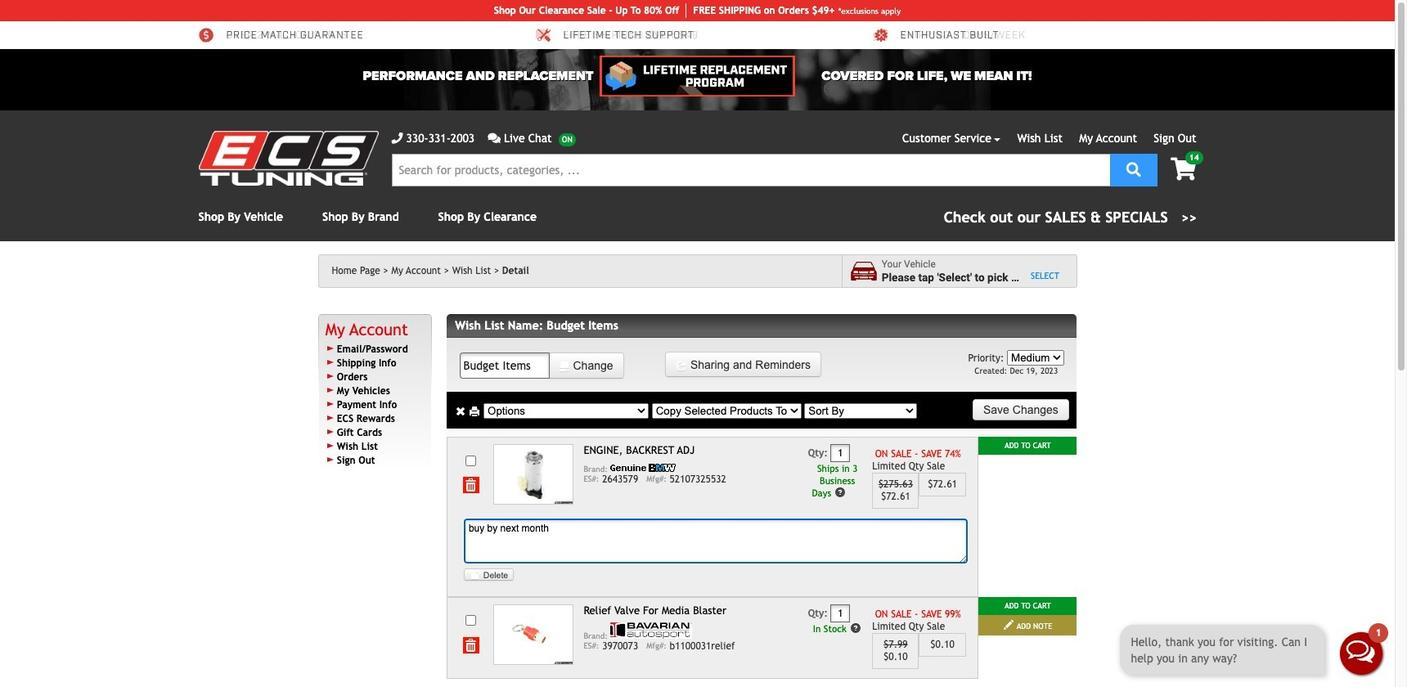 Task type: describe. For each thing, give the bounding box(es) containing it.
1 vertical spatial white image
[[469, 568, 481, 580]]

Search text field
[[391, 154, 1110, 187]]

comments image
[[488, 133, 501, 144]]

es#2643579 - 52107325532 - engine, backrest adj - genuine bmw - bmw image
[[493, 444, 573, 505]]

1 horizontal spatial white image
[[558, 361, 570, 372]]

shopping cart image
[[1171, 158, 1196, 181]]

es#3970073 - b1100031relief - relief valve for media blaster - bav auto tools - audi bmw volkswagen mercedes benz mini porsche image
[[493, 604, 573, 665]]

1 vertical spatial white image
[[1003, 619, 1015, 631]]

phone image
[[391, 133, 403, 144]]

print this list image
[[469, 406, 481, 418]]

bav auto tools - corporate logo image
[[610, 623, 692, 639]]

delete this list image
[[455, 406, 466, 418]]

0 vertical spatial white image
[[676, 360, 687, 372]]



Task type: vqa. For each thing, say whether or not it's contained in the screenshot.
PHONE icon
yes



Task type: locate. For each thing, give the bounding box(es) containing it.
None text field
[[459, 352, 549, 379], [831, 444, 850, 462], [831, 604, 850, 622], [459, 352, 549, 379], [831, 444, 850, 462], [831, 604, 850, 622]]

0 horizontal spatial white image
[[676, 360, 687, 372]]

white image
[[558, 361, 570, 372], [469, 568, 481, 580]]

search image
[[1126, 162, 1141, 176]]

None submit
[[973, 399, 1069, 421]]

None checkbox
[[466, 455, 476, 466], [466, 615, 476, 626], [466, 455, 476, 466], [466, 615, 476, 626]]

question sign image for genuine bmw - corporate logo
[[835, 487, 846, 499]]

0 horizontal spatial question sign image
[[835, 487, 846, 499]]

None text field
[[464, 519, 967, 564]]

1 vertical spatial question sign image
[[850, 622, 861, 634]]

1 horizontal spatial white image
[[1003, 619, 1015, 631]]

question sign image for bav auto tools - corporate logo
[[850, 622, 861, 634]]

1 horizontal spatial question sign image
[[850, 622, 861, 634]]

0 horizontal spatial white image
[[469, 568, 481, 580]]

white image
[[676, 360, 687, 372], [1003, 619, 1015, 631]]

0 vertical spatial white image
[[558, 361, 570, 372]]

question sign image
[[835, 487, 846, 499], [850, 622, 861, 634]]

0 vertical spatial question sign image
[[835, 487, 846, 499]]

lifetime replacement program banner image
[[600, 56, 795, 97]]

ecs tuning image
[[198, 131, 378, 186]]

genuine bmw - corporate logo image
[[610, 463, 676, 472]]



